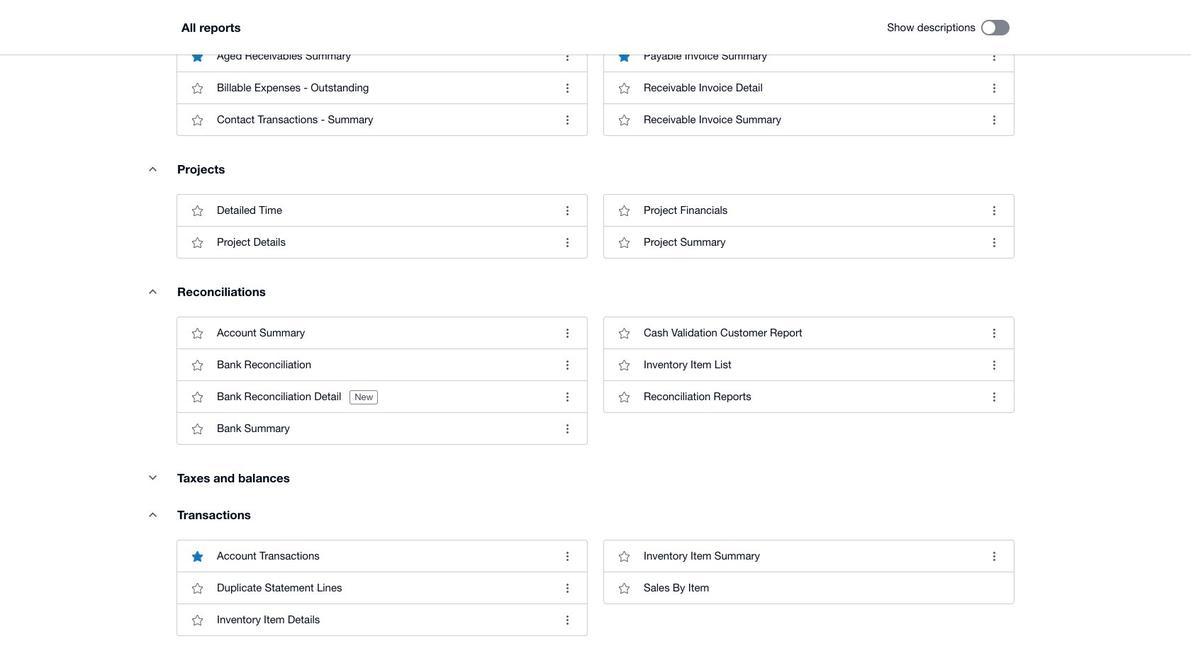 Task type: vqa. For each thing, say whether or not it's contained in the screenshot.
Expand report group icon
yes



Task type: describe. For each thing, give the bounding box(es) containing it.
2 expand report group image from the top
[[138, 277, 167, 306]]

collapse report group image
[[138, 464, 167, 492]]

expand report group image for third more options icon
[[138, 155, 167, 183]]

1 more options image from the top
[[553, 74, 582, 102]]

3 more options image from the top
[[553, 197, 582, 225]]



Task type: locate. For each thing, give the bounding box(es) containing it.
2 more options image from the top
[[553, 106, 582, 134]]

favorite image
[[610, 106, 638, 134], [610, 197, 638, 225], [183, 229, 211, 257], [610, 229, 638, 257], [183, 319, 211, 348], [183, 351, 211, 380], [610, 351, 638, 380], [183, 383, 211, 412], [183, 575, 211, 603]]

2 vertical spatial expand report group image
[[138, 501, 167, 529]]

3 expand report group image from the top
[[138, 501, 167, 529]]

expand report group image for 2nd more options icon from the bottom
[[138, 501, 167, 529]]

1 expand report group image from the top
[[138, 155, 167, 183]]

0 vertical spatial expand report group image
[[138, 155, 167, 183]]

5 more options image from the top
[[553, 543, 582, 571]]

more options image
[[553, 42, 582, 70], [980, 42, 1009, 70], [980, 74, 1009, 102], [980, 106, 1009, 134], [553, 319, 582, 348], [553, 351, 582, 380], [553, 383, 582, 412], [553, 415, 582, 443], [553, 607, 582, 635]]

expand report group image
[[138, 155, 167, 183], [138, 277, 167, 306], [138, 501, 167, 529]]

4 more options image from the top
[[553, 229, 582, 257]]

6 more options image from the top
[[553, 575, 582, 603]]

1 vertical spatial expand report group image
[[138, 277, 167, 306]]

favorite image
[[183, 74, 211, 102], [610, 74, 638, 102], [183, 106, 211, 134], [183, 197, 211, 225], [610, 319, 638, 348], [610, 383, 638, 412], [183, 415, 211, 443], [610, 543, 638, 571], [610, 575, 638, 603], [183, 607, 211, 635]]

more options image
[[553, 74, 582, 102], [553, 106, 582, 134], [553, 197, 582, 225], [553, 229, 582, 257], [553, 543, 582, 571], [553, 575, 582, 603]]

remove favorite image
[[183, 42, 211, 70], [610, 42, 638, 70], [183, 543, 211, 571]]



